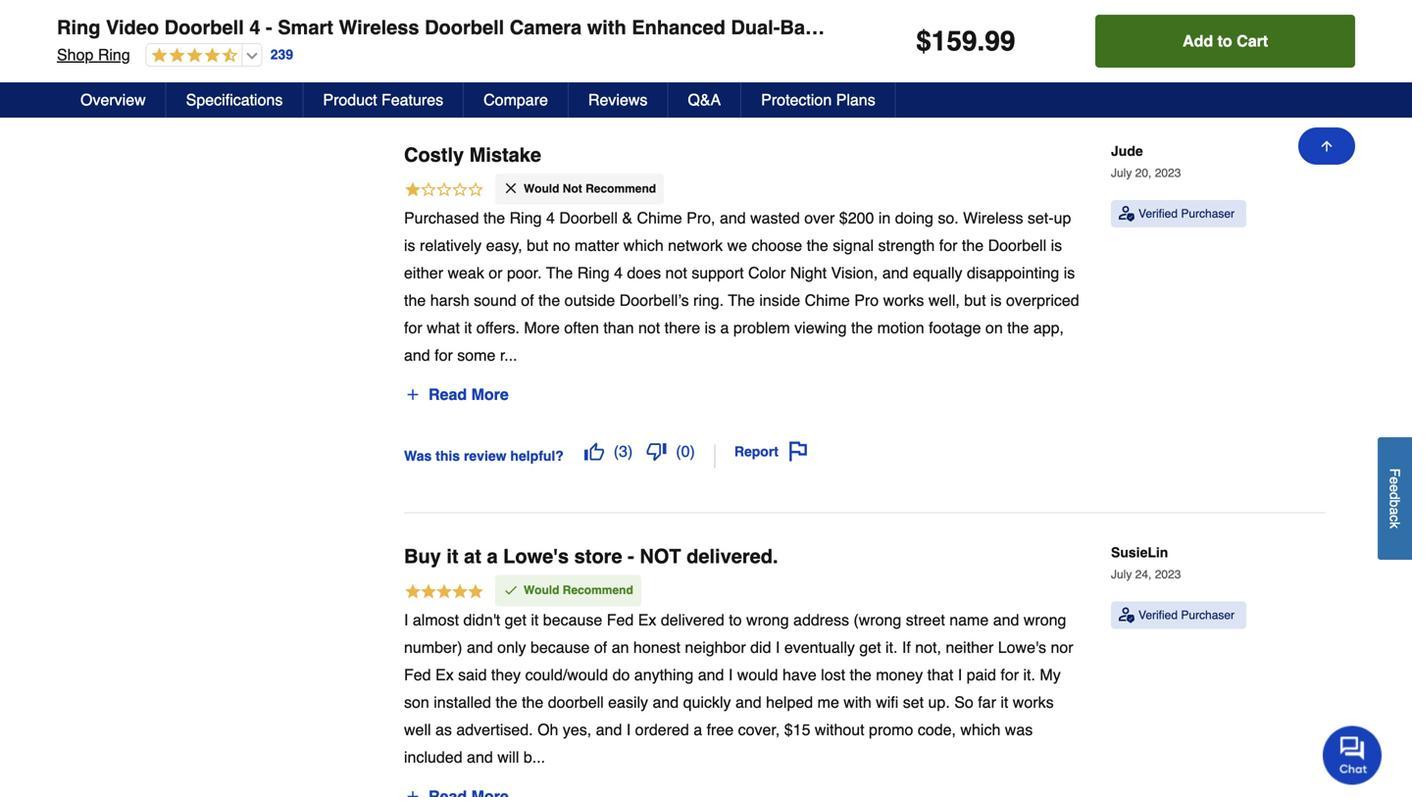 Task type: describe. For each thing, give the bounding box(es) containing it.
cover,
[[738, 721, 780, 739]]

weak
[[448, 264, 484, 282]]

buy it at a lowe's store - not delivered.
[[404, 545, 778, 568]]

doorbell left from
[[425, 16, 504, 39]]

2023 for costly mistake
[[1155, 166, 1181, 180]]

often
[[564, 319, 599, 337]]

strength
[[878, 236, 935, 255]]

0 vertical spatial wireless
[[339, 16, 419, 39]]

promo
[[869, 721, 913, 739]]

0 vertical spatial the
[[546, 264, 573, 282]]

was
[[1005, 721, 1033, 739]]

ring.
[[693, 291, 724, 309]]

add to cart
[[1183, 32, 1268, 50]]

store
[[574, 545, 622, 568]]

it down would recommend
[[531, 611, 539, 629]]

protection plans
[[761, 91, 875, 109]]

a right at
[[487, 545, 498, 568]]

reviews
[[588, 91, 648, 109]]

pro
[[854, 291, 879, 309]]

july for costly mistake
[[1111, 166, 1132, 180]]

was this review helpful?
[[404, 448, 564, 464]]

up.
[[928, 693, 950, 711]]

neither
[[946, 638, 994, 656]]

didn't
[[463, 611, 500, 629]]

verified purchaser icon image for costly mistake
[[1119, 206, 1135, 222]]

the up oh
[[522, 693, 544, 711]]

1 horizontal spatial but
[[964, 291, 986, 309]]

set-
[[1028, 209, 1054, 227]]

i down easily
[[626, 721, 631, 739]]

thumb up image
[[584, 442, 604, 461]]

i right that
[[958, 666, 962, 684]]

so
[[954, 693, 974, 711]]

i almost didn't get it because fed ex delivered to wrong address (wrong street name and wrong number) and only because of an honest neighbor did i eventually get it. if not, neither lowe's nor fed ex said they could/would do anything and i would have lost the money that i paid for it.   my son installed the the doorbell easily and quickly and helped me with wifi set up.  so far it works well as advertised.  oh yes, and i ordered a free cover, $15 without promo code, which was included and will b...
[[404, 611, 1073, 766]]

a inside 'button'
[[1387, 507, 1403, 515]]

for down so.
[[939, 236, 958, 255]]

1 star image
[[404, 181, 484, 202]]

choose
[[752, 236, 802, 255]]

ordered
[[635, 721, 689, 739]]

1 vertical spatial recommend
[[563, 584, 633, 597]]

would not recommend
[[524, 182, 656, 196]]

ring down close image
[[510, 209, 542, 227]]

f e e d b a c k
[[1387, 468, 1403, 529]]

not,
[[915, 638, 941, 656]]

report button
[[727, 435, 815, 468]]

0 horizontal spatial with
[[587, 16, 626, 39]]

and right yes,
[[596, 721, 622, 739]]

0 vertical spatial ex
[[638, 611, 656, 629]]

and down anything
[[653, 693, 679, 711]]

ring video doorbell 4 - smart wireless doorbell camera with enhanced dual-band wifi, extended battery, color video previews
[[57, 16, 1258, 39]]

$
[[916, 25, 931, 57]]

would for it
[[524, 584, 559, 597]]

arrow up image
[[1319, 138, 1335, 154]]

4 for ring
[[546, 209, 555, 227]]

is up 'overpriced'
[[1064, 264, 1075, 282]]

footage
[[929, 319, 981, 337]]

easy,
[[486, 236, 522, 255]]

relatively
[[420, 236, 482, 255]]

shop ring
[[57, 46, 130, 64]]

neighbor
[[685, 638, 746, 656]]

( 0 )
[[676, 442, 695, 460]]

wasted
[[750, 209, 800, 227]]

3
[[619, 442, 628, 460]]

b
[[1387, 500, 1403, 507]]

offers.
[[476, 319, 520, 337]]

read more
[[429, 385, 509, 404]]

specifications
[[186, 91, 283, 109]]

code,
[[918, 721, 956, 739]]

b...
[[524, 748, 545, 766]]

works inside the purchased the ring 4 doorbell & chime pro, and wasted over $200 in doing so. wireless set-up is relatively easy, but no matter which network we choose the signal strength for the doorbell is either weak or poor. the ring 4 does not support color night vision, and equally disappointing is the harsh sound of the outside doorbell's ring. the inside chime pro works well, but is overpriced for what it offers. more often than not there is a problem viewing the motion footage on the app, and for some r...
[[883, 291, 924, 309]]

0 vertical spatial lowe's
[[503, 545, 569, 568]]

at
[[464, 545, 481, 568]]

helpful?
[[510, 448, 564, 464]]

of inside i almost didn't get it because fed ex delivered to wrong address (wrong street name and wrong number) and only because of an honest neighbor did i eventually get it. if not, neither lowe's nor fed ex said they could/would do anything and i would have lost the money that i paid for it.   my son installed the the doorbell easily and quickly and helped me with wifi set up.  so far it works well as advertised.  oh yes, and i ordered a free cover, $15 without promo code, which was included and will b...
[[594, 638, 607, 656]]

mistake
[[469, 144, 541, 166]]

viewing
[[794, 319, 847, 337]]

jude july 20, 2023
[[1111, 143, 1181, 180]]

i left would
[[728, 666, 733, 684]]

and right name
[[993, 611, 1019, 629]]

5 stars image
[[404, 582, 484, 603]]

what
[[427, 319, 460, 337]]

there
[[665, 319, 700, 337]]

&
[[622, 209, 633, 227]]

a inside i almost didn't get it because fed ex delivered to wrong address (wrong street name and wrong number) and only because of an honest neighbor did i eventually get it. if not, neither lowe's nor fed ex said they could/would do anything and i would have lost the money that i paid for it.   my son installed the the doorbell easily and quickly and helped me with wifi set up.  so far it works well as advertised.  oh yes, and i ordered a free cover, $15 without promo code, which was included and will b...
[[694, 721, 702, 739]]

honest
[[633, 638, 681, 656]]

1 horizontal spatial -
[[628, 545, 634, 568]]

.
[[977, 25, 985, 57]]

the down poor.
[[538, 291, 560, 309]]

f
[[1387, 468, 1403, 477]]

is up "on"
[[990, 291, 1002, 309]]

0 horizontal spatial -
[[266, 16, 272, 39]]

1 vertical spatial fed
[[404, 666, 431, 684]]

compare
[[484, 91, 548, 109]]

(wrong
[[854, 611, 902, 629]]

nicole from ring.
[[458, 21, 578, 39]]

specifications button
[[166, 82, 303, 118]]

band
[[780, 16, 829, 39]]

free
[[707, 721, 734, 739]]

almost
[[413, 611, 459, 629]]

yes,
[[563, 721, 592, 739]]

with inside i almost didn't get it because fed ex delivered to wrong address (wrong street name and wrong number) and only because of an honest neighbor did i eventually get it. if not, neither lowe's nor fed ex said they could/would do anything and i would have lost the money that i paid for it.   my son installed the the doorbell easily and quickly and helped me with wifi set up.  so far it works well as advertised.  oh yes, and i ordered a free cover, $15 without promo code, which was included and will b...
[[844, 693, 872, 711]]

the down either on the top of the page
[[404, 291, 426, 309]]

it right "far"
[[1001, 693, 1008, 711]]

oh
[[537, 721, 558, 739]]

1 vertical spatial because
[[530, 638, 590, 656]]

far
[[978, 693, 996, 711]]

to inside i almost didn't get it because fed ex delivered to wrong address (wrong street name and wrong number) and only because of an honest neighbor did i eventually get it. if not, neither lowe's nor fed ex said they could/would do anything and i would have lost the money that i paid for it.   my son installed the the doorbell easily and quickly and helped me with wifi set up.  so far it works well as advertised.  oh yes, and i ordered a free cover, $15 without promo code, which was included and will b...
[[729, 611, 742, 629]]

the down pro at the top of the page
[[851, 319, 873, 337]]

works inside i almost didn't get it because fed ex delivered to wrong address (wrong street name and wrong number) and only because of an honest neighbor did i eventually get it. if not, neither lowe's nor fed ex said they could/would do anything and i would have lost the money that i paid for it.   my son installed the the doorbell easily and quickly and helped me with wifi set up.  so far it works well as advertised.  oh yes, and i ordered a free cover, $15 without promo code, which was included and will b...
[[1013, 693, 1054, 711]]

disappointing
[[967, 264, 1059, 282]]

$15
[[784, 721, 810, 739]]

well
[[404, 721, 431, 739]]

0 vertical spatial recommend
[[586, 182, 656, 196]]

read more button
[[404, 379, 510, 410]]

susielin
[[1111, 545, 1168, 561]]

this
[[436, 448, 460, 464]]

the down they in the bottom of the page
[[496, 693, 517, 711]]

ring right shop
[[98, 46, 130, 64]]

4 for doorbell
[[249, 16, 260, 39]]

that
[[927, 666, 954, 684]]

included
[[404, 748, 462, 766]]

july for buy it at a lowe's store - not delivered.
[[1111, 568, 1132, 582]]

only
[[497, 638, 526, 656]]

thumb down image
[[647, 442, 666, 461]]

2 e from the top
[[1387, 484, 1403, 492]]

which inside the purchased the ring 4 doorbell & chime pro, and wasted over $200 in doing so. wireless set-up is relatively easy, but no matter which network we choose the signal strength for the doorbell is either weak or poor. the ring 4 does not support color night vision, and equally disappointing is the harsh sound of the outside doorbell's ring. the inside chime pro works well, but is overpriced for what it offers. more often than not there is a problem viewing the motion footage on the app, and for some r...
[[623, 236, 664, 255]]

app,
[[1033, 319, 1064, 337]]

purchased the ring 4 doorbell & chime pro, and wasted over $200 in doing so. wireless set-up is relatively easy, but no matter which network we choose the signal strength for the doorbell is either weak or poor. the ring 4 does not support color night vision, and equally disappointing is the harsh sound of the outside doorbell's ring. the inside chime pro works well, but is overpriced for what it offers. more often than not there is a problem viewing the motion footage on the app, and for some r...
[[404, 209, 1079, 364]]

i right did on the right
[[776, 638, 780, 656]]

quickly
[[683, 693, 731, 711]]

cart
[[1237, 32, 1268, 50]]

extended
[[887, 16, 975, 39]]

close image
[[503, 181, 519, 196]]

would recommend
[[524, 584, 633, 597]]



Task type: locate. For each thing, give the bounding box(es) containing it.
advertised.
[[456, 721, 533, 739]]

review
[[464, 448, 507, 464]]

fed up son
[[404, 666, 431, 684]]

0 horizontal spatial lowe's
[[503, 545, 569, 568]]

0 vertical spatial of
[[521, 291, 534, 309]]

1 horizontal spatial works
[[1013, 693, 1054, 711]]

add
[[1183, 32, 1213, 50]]

a left free
[[694, 721, 702, 739]]

chime
[[637, 209, 682, 227], [805, 291, 850, 309]]

dual-
[[731, 16, 780, 39]]

1 horizontal spatial lowe's
[[998, 638, 1046, 656]]

verified purchaser for costly mistake
[[1139, 207, 1235, 221]]

2 video from the left
[[1114, 16, 1167, 39]]

1 horizontal spatial wrong
[[1024, 611, 1066, 629]]

doorbell up 'matter'
[[559, 209, 618, 227]]

0
[[681, 442, 690, 460]]

does
[[627, 264, 661, 282]]

it. left if
[[886, 638, 898, 656]]

product features button
[[303, 82, 464, 118]]

wireless inside the purchased the ring 4 doorbell & chime pro, and wasted over $200 in doing so. wireless set-up is relatively easy, but no matter which network we choose the signal strength for the doorbell is either weak or poor. the ring 4 does not support color night vision, and equally disappointing is the harsh sound of the outside doorbell's ring. the inside chime pro works well, but is overpriced for what it offers. more often than not there is a problem viewing the motion footage on the app, and for some r...
[[963, 209, 1023, 227]]

costly
[[404, 144, 464, 166]]

0 horizontal spatial wrong
[[746, 611, 789, 629]]

it left at
[[447, 545, 459, 568]]

4 left smart
[[249, 16, 260, 39]]

with right me
[[844, 693, 872, 711]]

1 vertical spatial color
[[748, 264, 786, 282]]

1 plus image from the top
[[405, 387, 421, 403]]

2023 inside jude july 20, 2023
[[1155, 166, 1181, 180]]

2 ) from the left
[[690, 442, 695, 460]]

recommend down "store"
[[563, 584, 633, 597]]

0 vertical spatial chime
[[637, 209, 682, 227]]

network
[[668, 236, 723, 255]]

for inside i almost didn't get it because fed ex delivered to wrong address (wrong street name and wrong number) and only because of an honest neighbor did i eventually get it. if not, neither lowe's nor fed ex said they could/would do anything and i would have lost the money that i paid for it.   my son installed the the doorbell easily and quickly and helped me with wifi set up.  so far it works well as advertised.  oh yes, and i ordered a free cover, $15 without promo code, which was included and will b...
[[1001, 666, 1019, 684]]

1 horizontal spatial get
[[859, 638, 881, 656]]

lowe's inside i almost didn't get it because fed ex delivered to wrong address (wrong street name and wrong number) and only because of an honest neighbor did i eventually get it. if not, neither lowe's nor fed ex said they could/would do anything and i would have lost the money that i paid for it.   my son installed the the doorbell easily and quickly and helped me with wifi set up.  so far it works well as advertised.  oh yes, and i ordered a free cover, $15 without promo code, which was included and will b...
[[998, 638, 1046, 656]]

but right well,
[[964, 291, 986, 309]]

1 vertical spatial the
[[728, 291, 755, 309]]

1 2023 from the top
[[1155, 166, 1181, 180]]

or
[[489, 264, 503, 282]]

flag image
[[788, 442, 808, 461]]

wrong up did on the right
[[746, 611, 789, 629]]

and up "we"
[[720, 209, 746, 227]]

verified for buy it at a lowe's store - not delivered.
[[1139, 609, 1178, 622]]

1 horizontal spatial chime
[[805, 291, 850, 309]]

i
[[404, 611, 408, 629], [776, 638, 780, 656], [728, 666, 733, 684], [958, 666, 962, 684], [626, 721, 631, 739]]

to up neighbor
[[729, 611, 742, 629]]

which inside i almost didn't get it because fed ex delivered to wrong address (wrong street name and wrong number) and only because of an honest neighbor did i eventually get it. if not, neither lowe's nor fed ex said they could/would do anything and i would have lost the money that i paid for it.   my son installed the the doorbell easily and quickly and helped me with wifi set up.  so far it works well as advertised.  oh yes, and i ordered a free cover, $15 without promo code, which was included and will b...
[[960, 721, 1001, 739]]

99
[[985, 25, 1015, 57]]

1 horizontal spatial not
[[665, 264, 687, 282]]

2023 right 20,
[[1155, 166, 1181, 180]]

0 vertical spatial purchaser
[[1181, 207, 1235, 221]]

video left add at the right top
[[1114, 16, 1167, 39]]

read
[[429, 385, 467, 404]]

1 vertical spatial verified purchaser
[[1139, 609, 1235, 622]]

0 vertical spatial 2023
[[1155, 166, 1181, 180]]

helped
[[766, 693, 813, 711]]

july inside susielin july 24, 2023
[[1111, 568, 1132, 582]]

0 vertical spatial get
[[505, 611, 526, 629]]

2 wrong from the left
[[1024, 611, 1066, 629]]

e up "d"
[[1387, 477, 1403, 484]]

the up "equally"
[[962, 236, 984, 255]]

0 horizontal spatial it.
[[886, 638, 898, 656]]

verified purchaser for buy it at a lowe's store - not delivered.
[[1139, 609, 1235, 622]]

so.
[[938, 209, 959, 227]]

1 horizontal spatial the
[[728, 291, 755, 309]]

and up quickly
[[698, 666, 724, 684]]

1 vertical spatial july
[[1111, 568, 1132, 582]]

lost
[[821, 666, 845, 684]]

which
[[623, 236, 664, 255], [960, 721, 1001, 739]]

some
[[457, 346, 496, 364]]

0 horizontal spatial of
[[521, 291, 534, 309]]

but
[[527, 236, 548, 255], [964, 291, 986, 309]]

i left almost
[[404, 611, 408, 629]]

( right thumb up icon at the left
[[614, 442, 619, 460]]

if
[[902, 638, 911, 656]]

0 vertical spatial plus image
[[405, 387, 421, 403]]

0 horizontal spatial )
[[628, 442, 633, 460]]

1 vertical spatial -
[[628, 545, 634, 568]]

0 vertical spatial july
[[1111, 166, 1132, 180]]

) for ( 3 )
[[628, 442, 633, 460]]

1 horizontal spatial it.
[[1023, 666, 1035, 684]]

verified down 20,
[[1139, 207, 1178, 221]]

a up k
[[1387, 507, 1403, 515]]

1 verified purchaser from the top
[[1139, 207, 1235, 221]]

of inside the purchased the ring 4 doorbell & chime pro, and wasted over $200 in doing so. wireless set-up is relatively easy, but no matter which network we choose the signal strength for the doorbell is either weak or poor. the ring 4 does not support color night vision, and equally disappointing is the harsh sound of the outside doorbell's ring. the inside chime pro works well, but is overpriced for what it offers. more often than not there is a problem viewing the motion footage on the app, and for some r...
[[521, 291, 534, 309]]

more inside the purchased the ring 4 doorbell & chime pro, and wasted over $200 in doing so. wireless set-up is relatively easy, but no matter which network we choose the signal strength for the doorbell is either weak or poor. the ring 4 does not support color night vision, and equally disappointing is the harsh sound of the outside doorbell's ring. the inside chime pro works well, but is overpriced for what it offers. more often than not there is a problem viewing the motion footage on the app, and for some r...
[[524, 319, 560, 337]]

0 vertical spatial verified purchaser
[[1139, 207, 1235, 221]]

the down over
[[807, 236, 828, 255]]

0 vertical spatial works
[[883, 291, 924, 309]]

verified
[[1139, 207, 1178, 221], [1139, 609, 1178, 622]]

r...
[[500, 346, 517, 364]]

with right ring.
[[587, 16, 626, 39]]

the right lost
[[850, 666, 872, 684]]

1 vertical spatial wireless
[[963, 209, 1023, 227]]

doorbell up the 4.5 stars image on the top
[[164, 16, 244, 39]]

2023 for buy it at a lowe's store - not delivered.
[[1155, 568, 1181, 582]]

( for 0
[[676, 442, 681, 460]]

1 horizontal spatial with
[[844, 693, 872, 711]]

because up could/would
[[530, 638, 590, 656]]

1 verified from the top
[[1139, 207, 1178, 221]]

1 vertical spatial verified purchaser icon image
[[1119, 608, 1135, 623]]

0 horizontal spatial wireless
[[339, 16, 419, 39]]

wifi
[[876, 693, 899, 711]]

4.5 stars image
[[147, 47, 238, 65]]

for down what
[[435, 346, 453, 364]]

july left 24,
[[1111, 568, 1132, 582]]

not
[[563, 182, 582, 196]]

verified for costly mistake
[[1139, 207, 1178, 221]]

0 vertical spatial fed
[[607, 611, 634, 629]]

did
[[750, 638, 771, 656]]

of down poor.
[[521, 291, 534, 309]]

is
[[404, 236, 415, 255], [1051, 236, 1062, 255], [1064, 264, 1075, 282], [990, 291, 1002, 309], [705, 319, 716, 337]]

0 vertical spatial 4
[[249, 16, 260, 39]]

of
[[521, 291, 534, 309], [594, 638, 607, 656]]

2 would from the top
[[524, 584, 559, 597]]

0 horizontal spatial which
[[623, 236, 664, 255]]

enhanced
[[632, 16, 726, 39]]

lowe's
[[503, 545, 569, 568], [998, 638, 1046, 656]]

ring up shop
[[57, 16, 100, 39]]

verified purchaser down 20,
[[1139, 207, 1235, 221]]

would for mistake
[[524, 182, 559, 196]]

july inside jude july 20, 2023
[[1111, 166, 1132, 180]]

1 ( from the left
[[614, 442, 619, 460]]

it inside the purchased the ring 4 doorbell & chime pro, and wasted over $200 in doing so. wireless set-up is relatively easy, but no matter which network we choose the signal strength for the doorbell is either weak or poor. the ring 4 does not support color night vision, and equally disappointing is the harsh sound of the outside doorbell's ring. the inside chime pro works well, but is overpriced for what it offers. more often than not there is a problem viewing the motion footage on the app, and for some r...
[[464, 319, 472, 337]]

protection plans button
[[742, 82, 896, 118]]

no
[[553, 236, 570, 255]]

report
[[734, 444, 779, 460]]

k
[[1387, 522, 1403, 529]]

4 left does
[[614, 264, 623, 282]]

jude
[[1111, 143, 1143, 159]]

would right close image
[[524, 182, 559, 196]]

fed up an
[[607, 611, 634, 629]]

address
[[793, 611, 849, 629]]

0 horizontal spatial 4
[[249, 16, 260, 39]]

doorbell up 'disappointing'
[[988, 236, 1046, 255]]

wireless up the product features
[[339, 16, 419, 39]]

0 horizontal spatial more
[[471, 385, 509, 404]]

costly mistake
[[404, 144, 541, 166]]

verified purchaser icon image
[[1119, 206, 1135, 222], [1119, 608, 1135, 623]]

we
[[727, 236, 747, 255]]

4 up no
[[546, 209, 555, 227]]

1 horizontal spatial of
[[594, 638, 607, 656]]

paid
[[967, 666, 996, 684]]

1 vertical spatial lowe's
[[998, 638, 1046, 656]]

lowe's up checkmark image
[[503, 545, 569, 568]]

0 vertical spatial color
[[1057, 16, 1109, 39]]

color inside the purchased the ring 4 doorbell & chime pro, and wasted over $200 in doing so. wireless set-up is relatively easy, but no matter which network we choose the signal strength for the doorbell is either weak or poor. the ring 4 does not support color night vision, and equally disappointing is the harsh sound of the outside doorbell's ring. the inside chime pro works well, but is overpriced for what it offers. more often than not there is a problem viewing the motion footage on the app, and for some r...
[[748, 264, 786, 282]]

1 vertical spatial get
[[859, 638, 881, 656]]

1 horizontal spatial )
[[690, 442, 695, 460]]

1 horizontal spatial more
[[524, 319, 560, 337]]

2 verified purchaser from the top
[[1139, 609, 1235, 622]]

doorbell's
[[619, 291, 689, 309]]

and down strength at right top
[[882, 264, 908, 282]]

for right paid
[[1001, 666, 1019, 684]]

chat invite button image
[[1323, 725, 1383, 785]]

1 purchaser from the top
[[1181, 207, 1235, 221]]

0 horizontal spatial not
[[638, 319, 660, 337]]

ring down 'matter'
[[577, 264, 610, 282]]

in
[[878, 209, 891, 227]]

a down ring.
[[720, 319, 729, 337]]

verified purchaser icon image down susielin july 24, 2023
[[1119, 608, 1135, 623]]

ex up honest
[[638, 611, 656, 629]]

e up b at bottom right
[[1387, 484, 1403, 492]]

) for ( 0 )
[[690, 442, 695, 460]]

1 e from the top
[[1387, 477, 1403, 484]]

motion
[[877, 319, 924, 337]]

0 vertical spatial not
[[665, 264, 687, 282]]

0 horizontal spatial ex
[[435, 666, 454, 684]]

0 vertical spatial it.
[[886, 638, 898, 656]]

nor
[[1051, 638, 1073, 656]]

harsh
[[430, 291, 469, 309]]

1 vertical spatial would
[[524, 584, 559, 597]]

1 wrong from the left
[[746, 611, 789, 629]]

0 horizontal spatial the
[[546, 264, 573, 282]]

1 horizontal spatial to
[[1218, 32, 1232, 50]]

0 vertical spatial verified
[[1139, 207, 1178, 221]]

purchaser down jude july 20, 2023
[[1181, 207, 1235, 221]]

) right thumb down icon
[[690, 442, 695, 460]]

1 vertical spatial with
[[844, 693, 872, 711]]

not right does
[[665, 264, 687, 282]]

1 horizontal spatial which
[[960, 721, 1001, 739]]

2023 right 24,
[[1155, 568, 1181, 582]]

my
[[1040, 666, 1061, 684]]

anything
[[634, 666, 694, 684]]

1 verified purchaser icon image from the top
[[1119, 206, 1135, 222]]

1 horizontal spatial video
[[1114, 16, 1167, 39]]

0 horizontal spatial fed
[[404, 666, 431, 684]]

1 vertical spatial chime
[[805, 291, 850, 309]]

works up the was
[[1013, 693, 1054, 711]]

is down the 'up'
[[1051, 236, 1062, 255]]

wireless right so.
[[963, 209, 1023, 227]]

2023 inside susielin july 24, 2023
[[1155, 568, 1181, 582]]

0 horizontal spatial video
[[106, 16, 159, 39]]

0 vertical spatial because
[[543, 611, 602, 629]]

plus image left 'read'
[[405, 387, 421, 403]]

to inside button
[[1218, 32, 1232, 50]]

0 horizontal spatial (
[[614, 442, 619, 460]]

for left what
[[404, 319, 422, 337]]

0 horizontal spatial color
[[748, 264, 786, 282]]

ex left said
[[435, 666, 454, 684]]

1 ) from the left
[[628, 442, 633, 460]]

purchaser for buy it at a lowe's store - not delivered.
[[1181, 609, 1235, 622]]

said
[[458, 666, 487, 684]]

of left an
[[594, 638, 607, 656]]

plus image down included at the bottom of the page
[[405, 789, 421, 797]]

recommend up &
[[586, 182, 656, 196]]

2 purchaser from the top
[[1181, 609, 1235, 622]]

1 vertical spatial verified
[[1139, 609, 1178, 622]]

1 vertical spatial 4
[[546, 209, 555, 227]]

0 vertical spatial but
[[527, 236, 548, 255]]

2 verified from the top
[[1139, 609, 1178, 622]]

1 horizontal spatial 4
[[546, 209, 555, 227]]

plus image
[[405, 387, 421, 403], [405, 789, 421, 797]]

july left 20,
[[1111, 166, 1132, 180]]

1 vertical spatial plus image
[[405, 789, 421, 797]]

the right ring.
[[728, 291, 755, 309]]

2 vertical spatial 4
[[614, 264, 623, 282]]

purchased
[[404, 209, 479, 227]]

1 horizontal spatial fed
[[607, 611, 634, 629]]

2 plus image from the top
[[405, 789, 421, 797]]

product
[[323, 91, 377, 109]]

2 verified purchaser icon image from the top
[[1119, 608, 1135, 623]]

is up either on the top of the page
[[404, 236, 415, 255]]

video up shop ring
[[106, 16, 159, 39]]

1 vertical spatial which
[[960, 721, 1001, 739]]

1 would from the top
[[524, 182, 559, 196]]

is down ring.
[[705, 319, 716, 337]]

purchaser for costly mistake
[[1181, 207, 1235, 221]]

get down (wrong
[[859, 638, 881, 656]]

well,
[[928, 291, 960, 309]]

the right "on"
[[1007, 319, 1029, 337]]

a
[[720, 319, 729, 337], [1387, 507, 1403, 515], [487, 545, 498, 568], [694, 721, 702, 739]]

delivered
[[661, 611, 724, 629]]

works
[[883, 291, 924, 309], [1013, 693, 1054, 711]]

0 vertical spatial to
[[1218, 32, 1232, 50]]

have
[[783, 666, 817, 684]]

checkmark image
[[503, 582, 519, 598]]

0 horizontal spatial to
[[729, 611, 742, 629]]

would
[[737, 666, 778, 684]]

a inside the purchased the ring 4 doorbell & chime pro, and wasted over $200 in doing so. wireless set-up is relatively easy, but no matter which network we choose the signal strength for the doorbell is either weak or poor. the ring 4 does not support color night vision, and equally disappointing is the harsh sound of the outside doorbell's ring. the inside chime pro works well, but is overpriced for what it offers. more often than not there is a problem viewing the motion footage on the app, and for some r...
[[720, 319, 729, 337]]

1 july from the top
[[1111, 166, 1132, 180]]

0 horizontal spatial get
[[505, 611, 526, 629]]

- left the not
[[628, 545, 634, 568]]

easily
[[608, 693, 648, 711]]

0 horizontal spatial but
[[527, 236, 548, 255]]

from
[[506, 21, 537, 39]]

2 ( from the left
[[676, 442, 681, 460]]

( right thumb down icon
[[676, 442, 681, 460]]

not down doorbell's
[[638, 319, 660, 337]]

1 vertical spatial purchaser
[[1181, 609, 1235, 622]]

up
[[1054, 209, 1071, 227]]

( 3 )
[[614, 442, 633, 460]]

and down didn't
[[467, 638, 493, 656]]

without
[[815, 721, 865, 739]]

verified purchaser icon image for buy it at a lowe's store - not delivered.
[[1119, 608, 1135, 623]]

1 vertical spatial it.
[[1023, 666, 1035, 684]]

( for 3
[[614, 442, 619, 460]]

chime up viewing
[[805, 291, 850, 309]]

1 video from the left
[[106, 16, 159, 39]]

) left thumb down icon
[[628, 442, 633, 460]]

1 horizontal spatial (
[[676, 442, 681, 460]]

name
[[949, 611, 989, 629]]

works up motion
[[883, 291, 924, 309]]

1 horizontal spatial color
[[1057, 16, 1109, 39]]

outside
[[565, 291, 615, 309]]

-
[[266, 16, 272, 39], [628, 545, 634, 568]]

1 vertical spatial works
[[1013, 693, 1054, 711]]

2 2023 from the top
[[1155, 568, 1181, 582]]

the up easy,
[[483, 209, 505, 227]]

reviews button
[[569, 82, 668, 118]]

2 july from the top
[[1111, 568, 1132, 582]]

2 horizontal spatial 4
[[614, 264, 623, 282]]

more inside 'button'
[[471, 385, 509, 404]]

chime right &
[[637, 209, 682, 227]]

and left the "will"
[[467, 748, 493, 766]]

0 vertical spatial verified purchaser icon image
[[1119, 206, 1135, 222]]

and down what
[[404, 346, 430, 364]]

poor.
[[507, 264, 542, 282]]

but left no
[[527, 236, 548, 255]]

1 vertical spatial 2023
[[1155, 568, 1181, 582]]

0 vertical spatial with
[[587, 16, 626, 39]]

0 vertical spatial which
[[623, 236, 664, 255]]

it.
[[886, 638, 898, 656], [1023, 666, 1035, 684]]

1 vertical spatial not
[[638, 319, 660, 337]]

previews
[[1172, 16, 1258, 39]]

- up 239 at the top left of page
[[266, 16, 272, 39]]

ring.
[[542, 21, 578, 39]]

get up the only
[[505, 611, 526, 629]]

1 horizontal spatial wireless
[[963, 209, 1023, 227]]

and down would
[[735, 693, 762, 711]]

0 vertical spatial would
[[524, 182, 559, 196]]

matter
[[575, 236, 619, 255]]

verified purchaser icon image down jude july 20, 2023
[[1119, 206, 1135, 222]]

verified purchaser
[[1139, 207, 1235, 221], [1139, 609, 1235, 622]]

)
[[628, 442, 633, 460], [690, 442, 695, 460]]

color
[[1057, 16, 1109, 39], [748, 264, 786, 282]]

to right add at the right top
[[1218, 32, 1232, 50]]

1 vertical spatial more
[[471, 385, 509, 404]]

1 vertical spatial to
[[729, 611, 742, 629]]

because down would recommend
[[543, 611, 602, 629]]

plus image inside read more 'button'
[[405, 387, 421, 403]]

0 vertical spatial more
[[524, 319, 560, 337]]

sound
[[474, 291, 517, 309]]

product features
[[323, 91, 443, 109]]

equally
[[913, 264, 963, 282]]

0 horizontal spatial chime
[[637, 209, 682, 227]]

would right checkmark image
[[524, 584, 559, 597]]

0 horizontal spatial works
[[883, 291, 924, 309]]

recommend
[[586, 182, 656, 196], [563, 584, 633, 597]]

159
[[931, 25, 977, 57]]



Task type: vqa. For each thing, say whether or not it's contained in the screenshot.
didn't
yes



